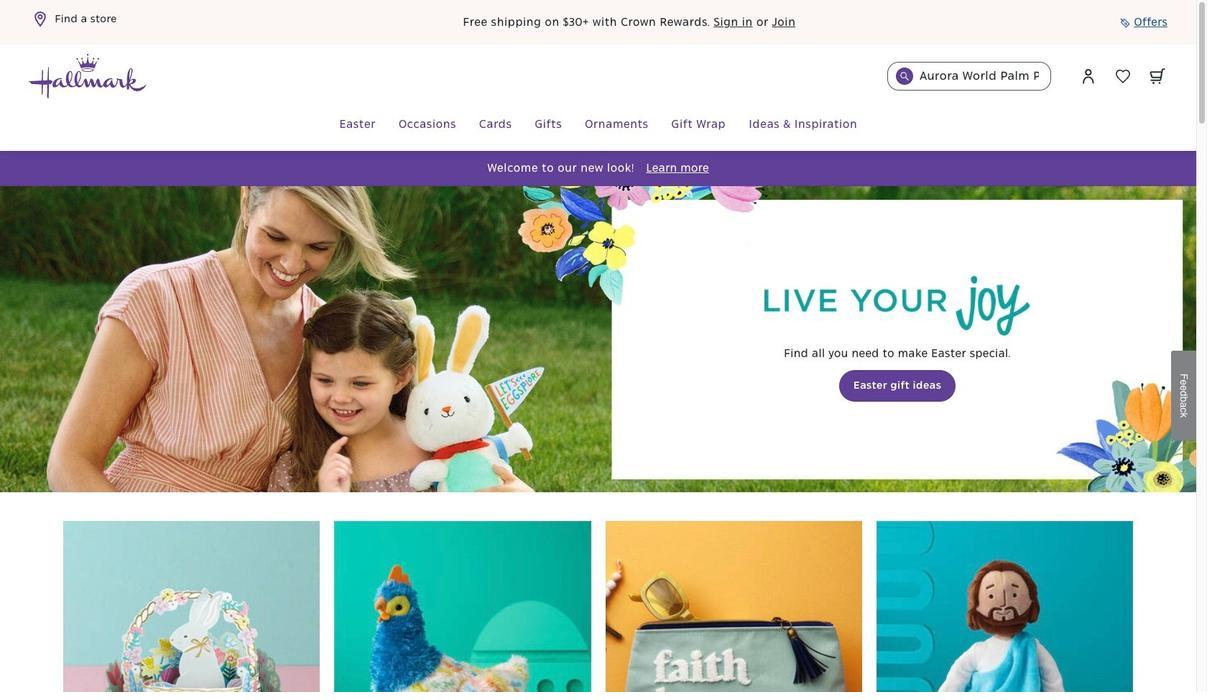 Task type: vqa. For each thing, say whether or not it's contained in the screenshot.
Butterflies and Flowers Musical 3D Pop-Up Mother's Day Card for Mom image on the bottom
no



Task type: locate. For each thing, give the bounding box(es) containing it.
mint green pouch with faith hope love' on it with zipper tassel on tangerine background. image
[[606, 521, 862, 692]]

stuffed jesus plush on cyan books on a cyan background. image
[[877, 521, 1134, 692]]

woman hugging girl holding rabbit stuffed animal in the outdoors. image
[[0, 186, 1197, 492]]

None search field
[[888, 62, 1052, 91]]

Search search field
[[888, 62, 1052, 91]]

view your cart with 0 items. image
[[1150, 68, 1166, 84]]

main menu. menu bar
[[29, 99, 1168, 151]]

live your joy image
[[765, 276, 1031, 336]]

search image
[[901, 72, 909, 81]]



Task type: describe. For each thing, give the bounding box(es) containing it.
stuffed animal hen on teal background with multiple easter eggs in the foreground. image
[[334, 521, 591, 692]]

hallmark logo image
[[29, 54, 147, 98]]

sign in dropdown menu image
[[1080, 68, 1098, 85]]

easter cards image
[[63, 521, 320, 692]]



